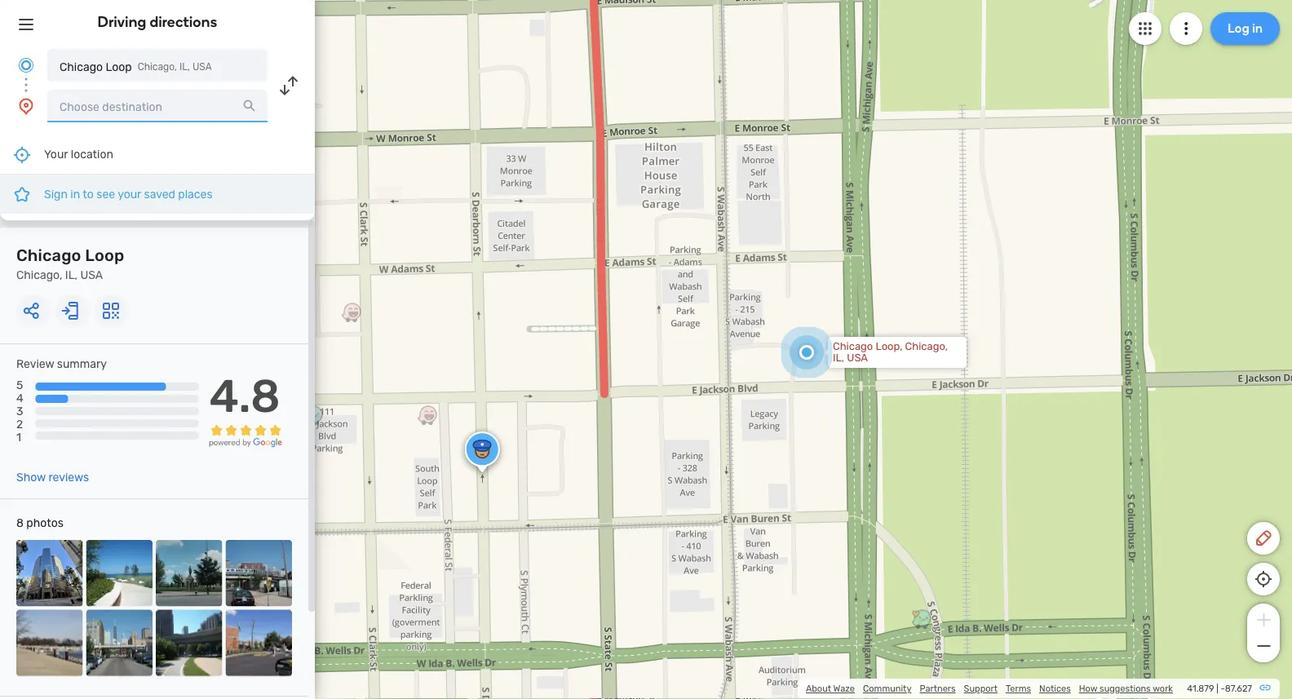 Task type: locate. For each thing, give the bounding box(es) containing it.
image 2 of chicago loop, chicago image
[[86, 540, 153, 607]]

2 vertical spatial il,
[[833, 352, 845, 364]]

list box
[[0, 135, 315, 220]]

5
[[16, 378, 23, 392]]

driving directions
[[98, 13, 217, 31]]

4
[[16, 391, 23, 405]]

0 vertical spatial chicago loop chicago, il, usa
[[60, 60, 212, 73]]

1 horizontal spatial usa
[[193, 61, 212, 73]]

1 horizontal spatial il,
[[180, 61, 190, 73]]

2 horizontal spatial chicago,
[[906, 340, 948, 353]]

0 vertical spatial usa
[[193, 61, 212, 73]]

community link
[[863, 683, 912, 695]]

1 horizontal spatial chicago,
[[138, 61, 177, 73]]

current location image
[[16, 55, 36, 75]]

2 vertical spatial chicago,
[[906, 340, 948, 353]]

community
[[863, 683, 912, 695]]

5 4 3 2 1
[[16, 378, 23, 444]]

image 7 of chicago loop, chicago image
[[156, 610, 222, 677]]

2 horizontal spatial il,
[[833, 352, 845, 364]]

usa
[[193, 61, 212, 73], [80, 268, 103, 282], [847, 352, 868, 364]]

0 vertical spatial chicago,
[[138, 61, 177, 73]]

about waze community partners support terms notices how suggestions work
[[806, 683, 1174, 695]]

partners
[[920, 683, 956, 695]]

0 vertical spatial loop
[[106, 60, 132, 73]]

chicago,
[[138, 61, 177, 73], [16, 268, 62, 282], [906, 340, 948, 353]]

1 vertical spatial chicago,
[[16, 268, 62, 282]]

loop
[[106, 60, 132, 73], [85, 246, 124, 265]]

chicago down star icon
[[16, 246, 81, 265]]

4.8
[[209, 369, 281, 424]]

2 vertical spatial chicago
[[833, 340, 873, 353]]

reviews
[[48, 471, 89, 484]]

show reviews
[[16, 471, 89, 484]]

chicago left loop, at the right of the page
[[833, 340, 873, 353]]

0 horizontal spatial il,
[[65, 268, 78, 282]]

2 vertical spatial usa
[[847, 352, 868, 364]]

pencil image
[[1254, 529, 1274, 548]]

image 5 of chicago loop, chicago image
[[16, 610, 83, 677]]

image 4 of chicago loop, chicago image
[[226, 540, 292, 607]]

|
[[1217, 683, 1219, 695]]

Choose destination text field
[[47, 90, 268, 122]]

1 vertical spatial il,
[[65, 268, 78, 282]]

photos
[[26, 516, 64, 530]]

link image
[[1259, 681, 1272, 695]]

usa inside chicago loop, chicago, il, usa
[[847, 352, 868, 364]]

0 vertical spatial chicago
[[60, 60, 103, 73]]

chicago
[[60, 60, 103, 73], [16, 246, 81, 265], [833, 340, 873, 353]]

8 photos
[[16, 516, 64, 530]]

location image
[[16, 96, 36, 116]]

1 vertical spatial loop
[[85, 246, 124, 265]]

summary
[[57, 357, 107, 371]]

review summary
[[16, 357, 107, 371]]

8
[[16, 516, 24, 530]]

1 vertical spatial usa
[[80, 268, 103, 282]]

zoom out image
[[1254, 637, 1274, 656]]

il, inside chicago loop, chicago, il, usa
[[833, 352, 845, 364]]

chicago right current location icon
[[60, 60, 103, 73]]

il,
[[180, 61, 190, 73], [65, 268, 78, 282], [833, 352, 845, 364]]

2 horizontal spatial usa
[[847, 352, 868, 364]]

how suggestions work link
[[1080, 683, 1174, 695]]

review
[[16, 357, 54, 371]]

chicago loop chicago, il, usa
[[60, 60, 212, 73], [16, 246, 124, 282]]

notices
[[1040, 683, 1071, 695]]

0 vertical spatial il,
[[180, 61, 190, 73]]



Task type: describe. For each thing, give the bounding box(es) containing it.
0 horizontal spatial usa
[[80, 268, 103, 282]]

how
[[1080, 683, 1098, 695]]

support
[[964, 683, 998, 695]]

support link
[[964, 683, 998, 695]]

terms
[[1006, 683, 1032, 695]]

partners link
[[920, 683, 956, 695]]

2
[[16, 418, 23, 431]]

notices link
[[1040, 683, 1071, 695]]

waze
[[834, 683, 855, 695]]

1 vertical spatial chicago loop chicago, il, usa
[[16, 246, 124, 282]]

0 horizontal spatial chicago,
[[16, 268, 62, 282]]

recenter image
[[12, 145, 32, 164]]

terms link
[[1006, 683, 1032, 695]]

image 1 of chicago loop, chicago image
[[16, 540, 83, 607]]

about waze link
[[806, 683, 855, 695]]

chicago loop, chicago, il, usa
[[833, 340, 948, 364]]

directions
[[150, 13, 217, 31]]

41.879
[[1188, 683, 1215, 695]]

chicago inside chicago loop, chicago, il, usa
[[833, 340, 873, 353]]

-
[[1221, 683, 1226, 695]]

suggestions
[[1100, 683, 1151, 695]]

1 vertical spatial chicago
[[16, 246, 81, 265]]

3
[[16, 405, 23, 418]]

about
[[806, 683, 832, 695]]

image 3 of chicago loop, chicago image
[[156, 540, 222, 607]]

zoom in image
[[1254, 610, 1274, 630]]

work
[[1153, 683, 1174, 695]]

image 8 of chicago loop, chicago image
[[226, 610, 292, 677]]

driving
[[98, 13, 146, 31]]

1
[[16, 431, 21, 444]]

show
[[16, 471, 46, 484]]

87.627
[[1226, 683, 1253, 695]]

star image
[[12, 184, 32, 204]]

chicago, inside chicago loop, chicago, il, usa
[[906, 340, 948, 353]]

loop,
[[876, 340, 903, 353]]

image 6 of chicago loop, chicago image
[[86, 610, 153, 677]]

41.879 | -87.627
[[1188, 683, 1253, 695]]



Task type: vqa. For each thing, say whether or not it's contained in the screenshot.
Community link
yes



